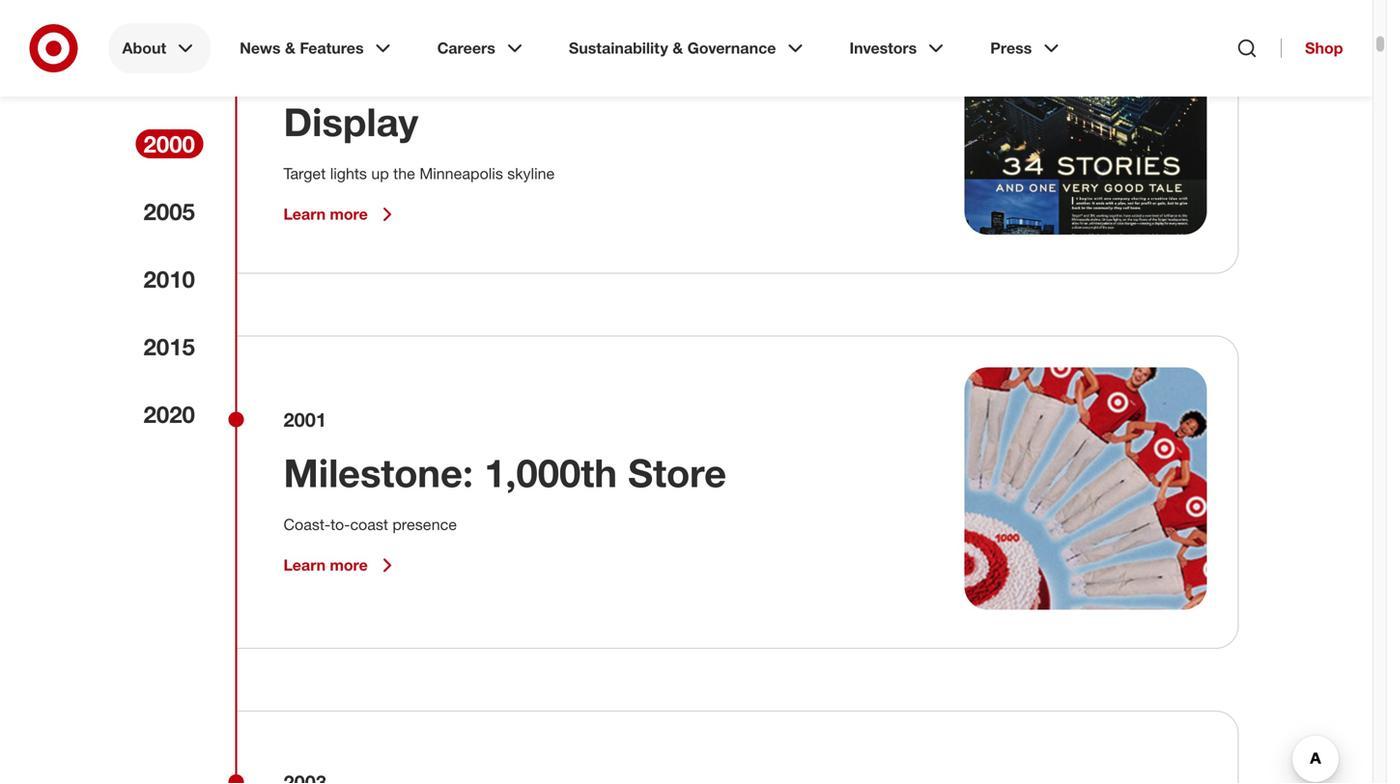 Task type: vqa. For each thing, say whether or not it's contained in the screenshot.
first the Holiday from the bottom
no



Task type: describe. For each thing, give the bounding box(es) containing it.
2005 link
[[136, 197, 203, 226]]

milestone:
[[284, 450, 473, 497]]

graphical user interface, website image
[[965, 0, 1207, 235]]

coast
[[350, 516, 388, 535]]

milestone: 1,000th store button
[[284, 449, 727, 497]]

2010
[[143, 265, 195, 293]]

coast-
[[284, 516, 331, 535]]

2015 link
[[136, 332, 203, 361]]

careers link
[[424, 23, 540, 73]]

2 learn from the top
[[284, 556, 326, 575]]

2001
[[284, 408, 327, 432]]

investors
[[850, 39, 917, 57]]

coast-to-coast presence
[[284, 516, 461, 535]]

news & features link
[[226, 23, 408, 73]]

1,000th
[[484, 450, 617, 497]]

lights
[[330, 164, 367, 183]]

press
[[991, 39, 1032, 57]]

target plaza headquarters lights display
[[284, 50, 897, 146]]

about
[[122, 39, 166, 57]]

target lights up the minneapolis skyline
[[284, 164, 555, 183]]

2 more from the top
[[330, 556, 368, 575]]

sustainability & governance
[[569, 39, 776, 57]]

2015
[[143, 333, 195, 361]]

press link
[[977, 23, 1077, 73]]

& for features
[[285, 39, 296, 57]]

plaza
[[409, 50, 509, 97]]

lights
[[783, 50, 897, 97]]



Task type: locate. For each thing, give the bounding box(es) containing it.
& right news
[[285, 39, 296, 57]]

target for target lights up the minneapolis skyline
[[284, 164, 326, 183]]

skyline
[[508, 164, 555, 183]]

1 vertical spatial learn
[[284, 556, 326, 575]]

2 & from the left
[[673, 39, 683, 57]]

0 vertical spatial learn more
[[284, 205, 368, 224]]

1 learn from the top
[[284, 205, 326, 224]]

careers
[[437, 39, 496, 57]]

1 target from the top
[[284, 50, 398, 97]]

0 vertical spatial learn more button
[[284, 203, 399, 226]]

store
[[628, 450, 727, 497]]

learn more down lights
[[284, 205, 368, 224]]

& inside sustainability & governance link
[[673, 39, 683, 57]]

learn
[[284, 205, 326, 224], [284, 556, 326, 575]]

1 vertical spatial target
[[284, 164, 326, 183]]

learn more down to-
[[284, 556, 368, 575]]

learn more button
[[284, 203, 399, 226], [284, 554, 399, 578]]

target left lights
[[284, 164, 326, 183]]

0 vertical spatial target
[[284, 50, 398, 97]]

presence
[[393, 516, 457, 535]]

1 learn more button from the top
[[284, 203, 399, 226]]

1 vertical spatial more
[[330, 556, 368, 575]]

target for target plaza headquarters lights display
[[284, 50, 398, 97]]

sustainability
[[569, 39, 668, 57]]

governance
[[688, 39, 776, 57]]

investors link
[[836, 23, 962, 73]]

1 horizontal spatial &
[[673, 39, 683, 57]]

target plaza headquarters lights display button
[[284, 50, 918, 146]]

about link
[[109, 23, 211, 73]]

2 target from the top
[[284, 164, 326, 183]]

news
[[240, 39, 281, 57]]

learn more button down lights
[[284, 203, 399, 226]]

more down lights
[[330, 205, 368, 224]]

0 horizontal spatial &
[[285, 39, 296, 57]]

target inside the target plaza headquarters lights display
[[284, 50, 398, 97]]

0 vertical spatial more
[[330, 205, 368, 224]]

2 learn more from the top
[[284, 556, 368, 575]]

target
[[284, 50, 398, 97], [284, 164, 326, 183]]

1 more from the top
[[330, 205, 368, 224]]

2000 link
[[136, 129, 203, 158]]

& left the "governance"
[[673, 39, 683, 57]]

1 vertical spatial learn more button
[[284, 554, 399, 578]]

milestone: 1,000th store
[[284, 450, 727, 497]]

2 learn more button from the top
[[284, 554, 399, 578]]

shop
[[1305, 39, 1344, 57]]

2020 link
[[136, 400, 203, 429]]

target up the display
[[284, 50, 398, 97]]

2020
[[143, 400, 195, 429]]

1 vertical spatial learn more
[[284, 556, 368, 575]]

minneapolis
[[420, 164, 503, 183]]

to-
[[331, 516, 350, 535]]

1 & from the left
[[285, 39, 296, 57]]

learn more button down to-
[[284, 554, 399, 578]]

news & features
[[240, 39, 364, 57]]

features
[[300, 39, 364, 57]]

& inside news & features link
[[285, 39, 296, 57]]

& for governance
[[673, 39, 683, 57]]

more
[[330, 205, 368, 224], [330, 556, 368, 575]]

up
[[371, 164, 389, 183]]

1 learn more from the top
[[284, 205, 368, 224]]

2010 link
[[136, 265, 203, 294]]

more down to-
[[330, 556, 368, 575]]

headquarters
[[520, 50, 773, 97]]

learn more
[[284, 205, 368, 224], [284, 556, 368, 575]]

0 vertical spatial learn
[[284, 205, 326, 224]]

display
[[284, 98, 419, 146]]

shop link
[[1281, 39, 1344, 58]]

&
[[285, 39, 296, 57], [673, 39, 683, 57]]

the
[[393, 164, 415, 183]]

a group of people in red uniforms image
[[965, 368, 1207, 610]]

sustainability & governance link
[[555, 23, 821, 73]]

2005
[[143, 198, 195, 226]]

2000
[[143, 130, 195, 158]]



